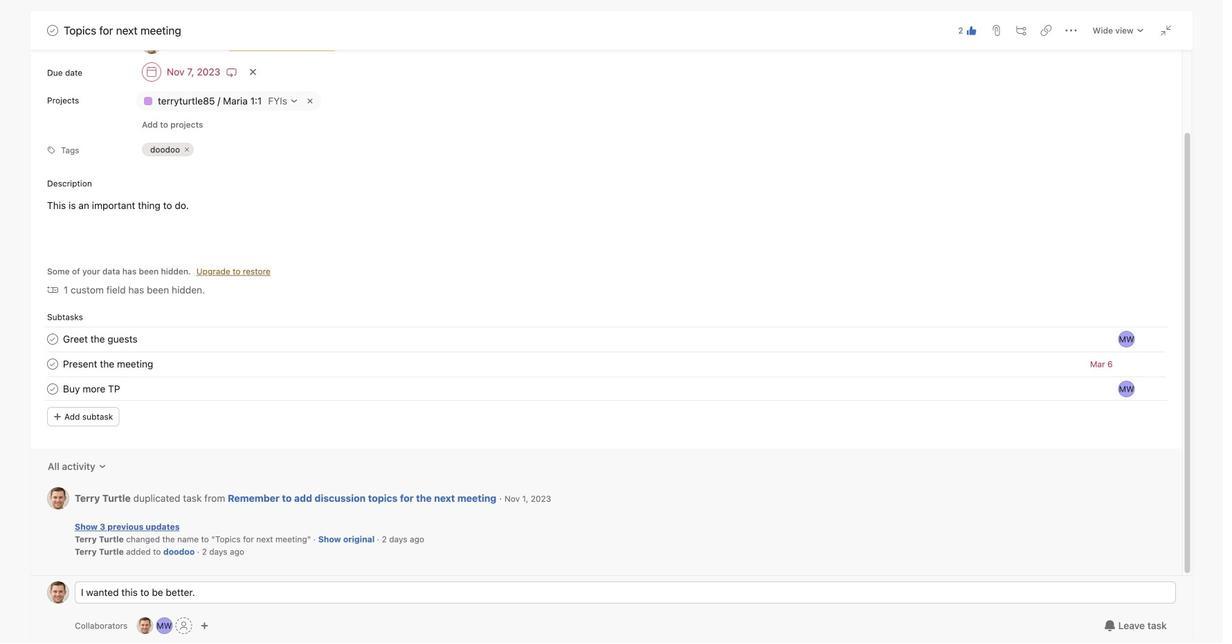 Task type: describe. For each thing, give the bounding box(es) containing it.
open user profile image
[[47, 487, 69, 509]]

topics for next meeting dialog
[[31, 0, 1192, 643]]

task name text field for 3rd mark complete icon from the top
[[63, 381, 120, 397]]

add or remove collaborators image
[[200, 622, 209, 630]]

mark complete image
[[44, 331, 61, 348]]

3 mark complete image from the top
[[44, 381, 61, 397]]

1 mark complete image from the top
[[44, 22, 61, 39]]

2 add or remove collaborators image from the left
[[156, 617, 173, 634]]

attachments: add a file to this task, topics for next meeting image
[[991, 25, 1002, 36]]

Mark complete checkbox
[[44, 331, 61, 348]]

1 add or remove collaborators image from the left
[[137, 617, 153, 634]]

2 list item from the top
[[31, 352, 1182, 377]]

mark complete checkbox for second list item
[[44, 356, 61, 372]]

1 list item from the top
[[31, 327, 1182, 352]]

more actions for this task image
[[1066, 25, 1077, 36]]

add subtask image
[[1016, 25, 1027, 36]]

open user profile image
[[47, 581, 69, 604]]



Task type: locate. For each thing, give the bounding box(es) containing it.
copy task link image
[[1041, 25, 1052, 36]]

2 mark complete checkbox from the top
[[44, 356, 61, 372]]

2 likes. you liked this task image
[[966, 25, 977, 36]]

2 task name text field from the top
[[63, 381, 120, 397]]

toggle assignee popover image
[[1118, 381, 1135, 397]]

0 vertical spatial mark complete checkbox
[[44, 22, 61, 39]]

mark complete checkbox for 3rd list item from the top of the main content inside topics for next meeting "dialog"
[[44, 381, 61, 397]]

main content inside topics for next meeting "dialog"
[[31, 0, 1182, 575]]

2 mark complete image from the top
[[44, 356, 61, 372]]

Task Name text field
[[63, 357, 153, 372], [63, 381, 120, 397]]

Task Name text field
[[63, 332, 138, 347]]

1 vertical spatial mark complete checkbox
[[44, 356, 61, 372]]

1 horizontal spatial add or remove collaborators image
[[156, 617, 173, 634]]

task name text field for second mark complete icon from the bottom of the topics for next meeting "dialog"
[[63, 357, 153, 372]]

toggle assignee popover image
[[1118, 331, 1135, 348]]

2 vertical spatial mark complete checkbox
[[44, 381, 61, 397]]

list item
[[31, 327, 1182, 352], [31, 352, 1182, 377], [31, 377, 1182, 401]]

Mark complete checkbox
[[44, 22, 61, 39], [44, 356, 61, 372], [44, 381, 61, 397]]

remove image
[[305, 96, 316, 107]]

0 horizontal spatial add or remove collaborators image
[[137, 617, 153, 634]]

main content
[[31, 0, 1182, 575]]

0 vertical spatial task name text field
[[63, 357, 153, 372]]

mark complete image
[[44, 22, 61, 39], [44, 356, 61, 372], [44, 381, 61, 397]]

3 mark complete checkbox from the top
[[44, 381, 61, 397]]

3 list item from the top
[[31, 377, 1182, 401]]

1 task name text field from the top
[[63, 357, 153, 372]]

1 mark complete checkbox from the top
[[44, 22, 61, 39]]

0 vertical spatial mark complete image
[[44, 22, 61, 39]]

remove image
[[183, 145, 191, 154]]

2 vertical spatial mark complete image
[[44, 381, 61, 397]]

1 vertical spatial task name text field
[[63, 381, 120, 397]]

1 vertical spatial mark complete image
[[44, 356, 61, 372]]

clear due date image
[[249, 68, 257, 76]]

all activity image
[[98, 462, 107, 471]]

collapse task pane image
[[1161, 25, 1172, 36]]

add or remove collaborators image
[[137, 617, 153, 634], [156, 617, 173, 634]]



Task type: vqa. For each thing, say whether or not it's contained in the screenshot.
it's on the top right of the page
no



